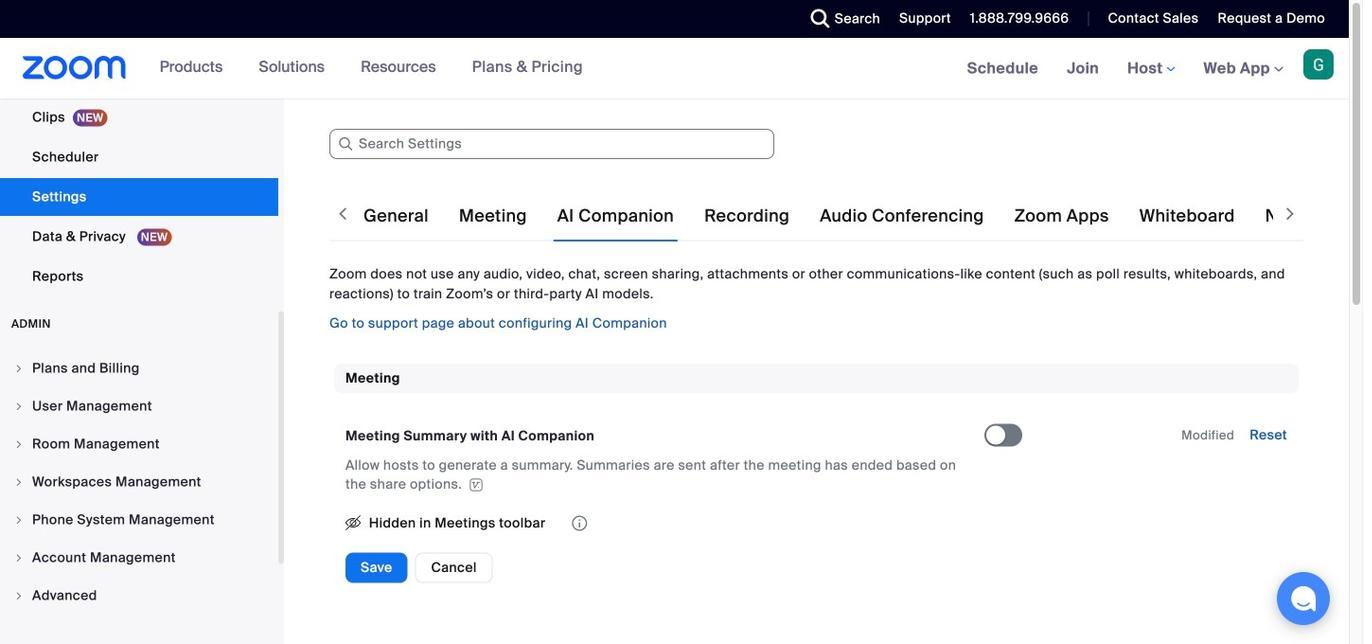 Task type: describe. For each thing, give the bounding box(es) containing it.
1 right image from the top
[[13, 363, 25, 374]]

zoom logo image
[[23, 56, 127, 80]]

meetings navigation
[[953, 38, 1350, 100]]

support version for meeting summary with ai companion image
[[467, 478, 486, 492]]

6 menu item from the top
[[0, 540, 278, 576]]

3 menu item from the top
[[0, 426, 278, 462]]

4 right image from the top
[[13, 552, 25, 564]]

1 menu item from the top
[[0, 350, 278, 386]]

2 menu item from the top
[[0, 388, 278, 424]]

personal menu menu
[[0, 0, 278, 297]]

scroll right image
[[1281, 205, 1300, 224]]

Search Settings text field
[[330, 129, 775, 159]]

open chat image
[[1291, 585, 1317, 612]]



Task type: locate. For each thing, give the bounding box(es) containing it.
1 right image from the top
[[13, 476, 25, 488]]

4 menu item from the top
[[0, 464, 278, 500]]

3 right image from the top
[[13, 438, 25, 450]]

0 vertical spatial right image
[[13, 476, 25, 488]]

2 application from the top
[[346, 509, 985, 537]]

1 vertical spatial application
[[346, 509, 985, 537]]

0 vertical spatial application
[[346, 456, 968, 494]]

menu item
[[0, 350, 278, 386], [0, 388, 278, 424], [0, 426, 278, 462], [0, 464, 278, 500], [0, 502, 278, 538], [0, 540, 278, 576], [0, 578, 278, 614]]

7 menu item from the top
[[0, 578, 278, 614]]

learn more about hidden in meetings toolbar image
[[570, 517, 589, 530]]

5 right image from the top
[[13, 590, 25, 601]]

right image
[[13, 476, 25, 488], [13, 514, 25, 526]]

application
[[346, 456, 968, 494], [346, 509, 985, 537]]

2 right image from the top
[[13, 514, 25, 526]]

tabs of my account settings page tab list
[[360, 189, 1364, 242]]

product information navigation
[[145, 38, 597, 98]]

scroll left image
[[333, 205, 352, 224]]

1 vertical spatial right image
[[13, 514, 25, 526]]

5 menu item from the top
[[0, 502, 278, 538]]

profile picture image
[[1304, 49, 1334, 80]]

right image
[[13, 363, 25, 374], [13, 401, 25, 412], [13, 438, 25, 450], [13, 552, 25, 564], [13, 590, 25, 601]]

banner
[[0, 38, 1350, 100]]

1 application from the top
[[346, 456, 968, 494]]

side navigation navigation
[[0, 0, 284, 644]]

2 right image from the top
[[13, 401, 25, 412]]

admin menu menu
[[0, 350, 278, 616]]

meeting element
[[334, 364, 1299, 615]]



Task type: vqa. For each thing, say whether or not it's contained in the screenshot.
1st option group from the bottom
no



